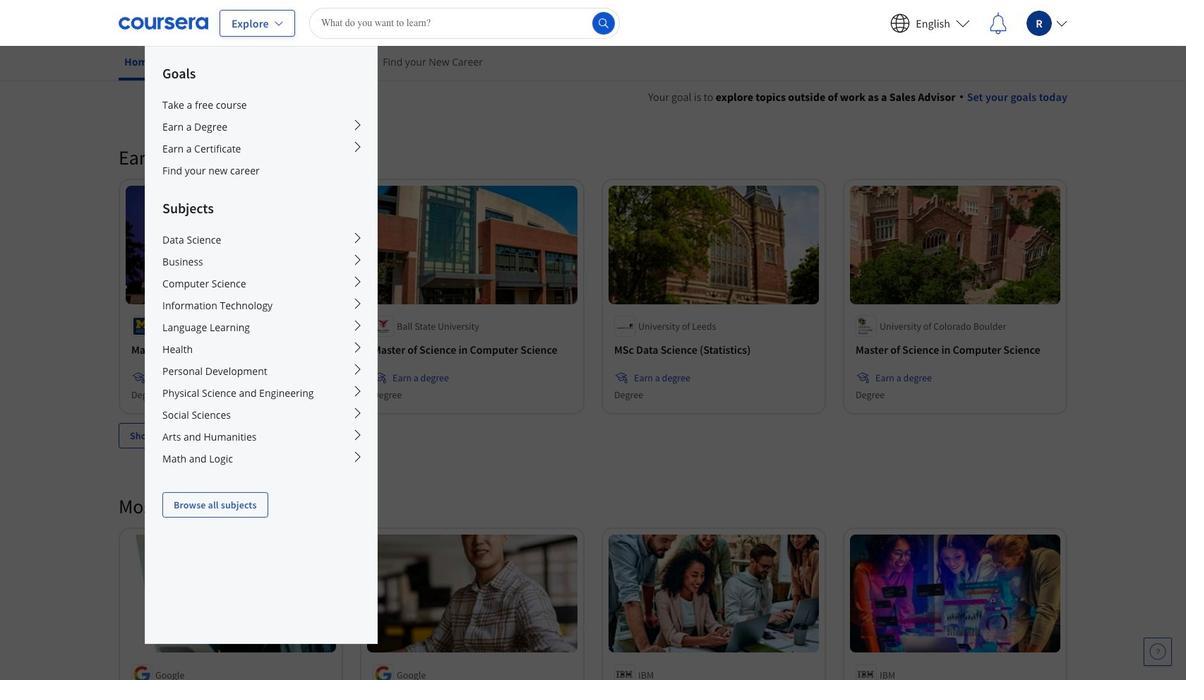 Task type: vqa. For each thing, say whether or not it's contained in the screenshot.
MAIN CONTENT
yes



Task type: describe. For each thing, give the bounding box(es) containing it.
explore menu element
[[146, 47, 377, 518]]

What do you want to learn? text field
[[309, 7, 620, 39]]



Task type: locate. For each thing, give the bounding box(es) containing it.
coursera image
[[119, 12, 208, 34]]

help center image
[[1150, 644, 1167, 661]]

None search field
[[309, 7, 620, 39]]

earn your degree collection element
[[110, 122, 1077, 471]]

most popular certificates collection element
[[110, 471, 1077, 680]]

main content
[[0, 71, 1187, 680]]



